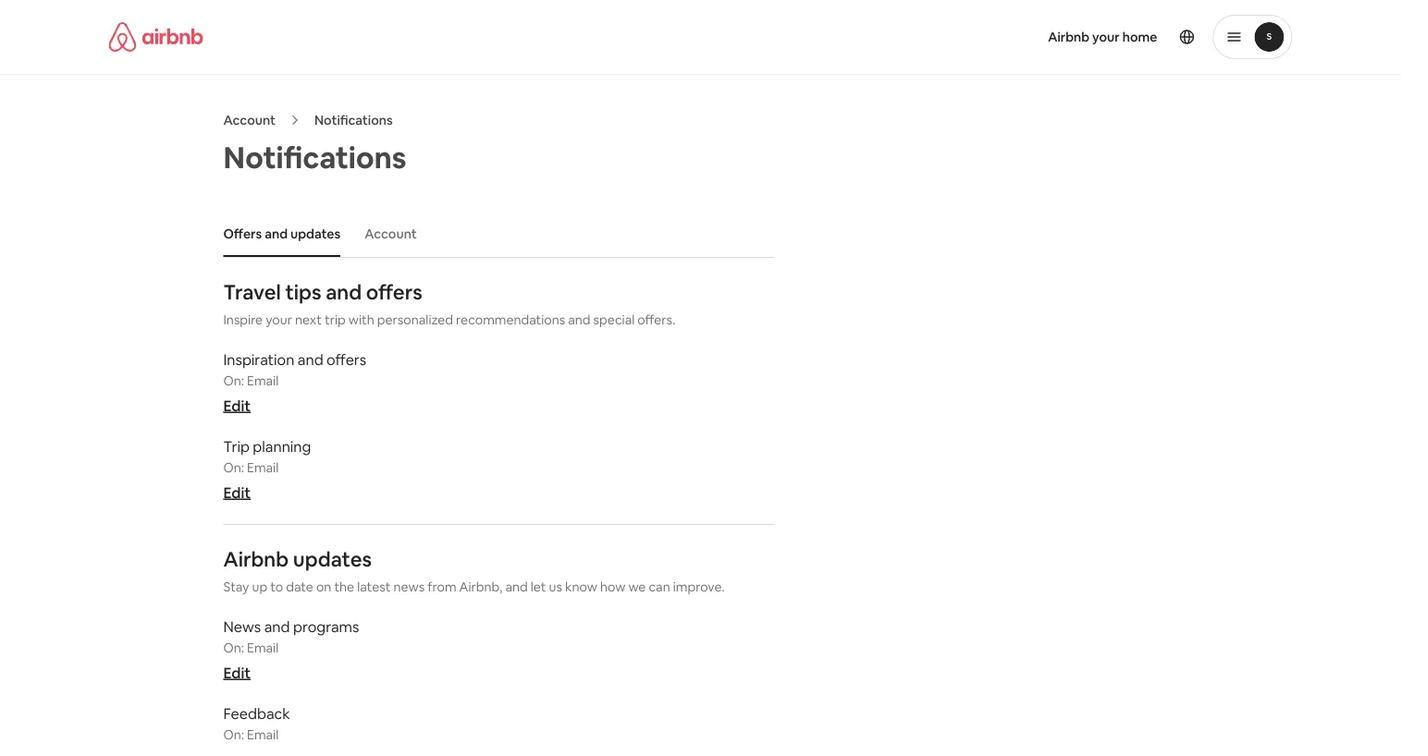 Task type: locate. For each thing, give the bounding box(es) containing it.
tab list
[[214, 211, 774, 257]]

3 edit from the top
[[223, 664, 251, 683]]

on:
[[223, 373, 244, 389], [223, 460, 244, 476], [223, 640, 244, 657]]

0 vertical spatial updates
[[290, 226, 340, 242]]

latest
[[357, 579, 391, 596]]

1 vertical spatial email
[[247, 460, 279, 476]]

to
[[270, 579, 283, 596]]

1 vertical spatial updates
[[293, 546, 372, 572]]

edit inside trip planning on: email edit
[[223, 483, 251, 502]]

airbnb
[[1048, 29, 1090, 45], [223, 546, 289, 572]]

2 vertical spatial on:
[[223, 640, 244, 657]]

email down 'news'
[[247, 640, 279, 657]]

offers down trip
[[327, 350, 366, 369]]

on: down "inspiration" at the left top of the page
[[223, 373, 244, 389]]

how
[[600, 579, 625, 596]]

airbnb inside airbnb updates stay up to date on the latest news from airbnb, and let us know how we can improve.
[[223, 546, 289, 572]]

travel
[[223, 279, 281, 305]]

trip planning on: email edit
[[223, 437, 311, 502]]

0 vertical spatial email
[[247, 373, 279, 389]]

2 vertical spatial edit
[[223, 664, 251, 683]]

home
[[1122, 29, 1157, 45]]

edit
[[223, 396, 251, 415], [223, 483, 251, 502], [223, 664, 251, 683]]

1 vertical spatial airbnb
[[223, 546, 289, 572]]

1 horizontal spatial your
[[1092, 29, 1120, 45]]

edit inside news and programs on: email edit
[[223, 664, 251, 683]]

1 horizontal spatial airbnb
[[1048, 29, 1090, 45]]

email inside news and programs on: email edit
[[247, 640, 279, 657]]

0 vertical spatial your
[[1092, 29, 1120, 45]]

on: down the trip
[[223, 460, 244, 476]]

1 edit button from the top
[[223, 396, 251, 415]]

edit up the feedback
[[223, 664, 251, 683]]

and right the offers at left top
[[265, 226, 288, 242]]

notifications
[[314, 112, 393, 129], [223, 138, 406, 177]]

edit down the trip
[[223, 483, 251, 502]]

and left special
[[568, 312, 591, 328]]

your left home
[[1092, 29, 1120, 45]]

inspire
[[223, 312, 263, 328]]

airbnb left home
[[1048, 29, 1090, 45]]

account inside button
[[365, 226, 417, 242]]

airbnb inside profile element
[[1048, 29, 1090, 45]]

date
[[286, 579, 313, 596]]

and right 'news'
[[264, 617, 290, 636]]

1 edit from the top
[[223, 396, 251, 415]]

on: inside trip planning on: email edit
[[223, 460, 244, 476]]

the
[[334, 579, 354, 596]]

airbnb your home link
[[1037, 18, 1168, 56]]

1 vertical spatial edit
[[223, 483, 251, 502]]

next
[[295, 312, 322, 328]]

2 vertical spatial edit button
[[223, 664, 251, 683]]

account
[[223, 112, 276, 129], [365, 226, 417, 242]]

email inside trip planning on: email edit
[[247, 460, 279, 476]]

0 vertical spatial edit button
[[223, 396, 251, 415]]

0 vertical spatial account
[[223, 112, 276, 129]]

updates up tips
[[290, 226, 340, 242]]

notifications element
[[214, 211, 774, 744]]

edit button for airbnb
[[223, 664, 251, 683]]

email down planning
[[247, 460, 279, 476]]

edit inside inspiration and offers on: email edit
[[223, 396, 251, 415]]

news
[[393, 579, 425, 596]]

and left let
[[505, 579, 528, 596]]

2 on: from the top
[[223, 460, 244, 476]]

0 vertical spatial airbnb
[[1048, 29, 1090, 45]]

2 edit from the top
[[223, 483, 251, 502]]

1 vertical spatial edit button
[[223, 483, 251, 502]]

airbnb up up
[[223, 546, 289, 572]]

edit up the trip
[[223, 396, 251, 415]]

airbnb for your
[[1048, 29, 1090, 45]]

airbnb for updates
[[223, 546, 289, 572]]

email
[[247, 373, 279, 389], [247, 460, 279, 476], [247, 640, 279, 657]]

edit button down the trip
[[223, 483, 251, 502]]

2 vertical spatial email
[[247, 640, 279, 657]]

on: for airbnb updates
[[223, 640, 244, 657]]

offers and updates
[[223, 226, 340, 242]]

account for account 'link'
[[223, 112, 276, 129]]

and
[[265, 226, 288, 242], [326, 279, 362, 305], [568, 312, 591, 328], [298, 350, 323, 369], [505, 579, 528, 596], [264, 617, 290, 636]]

email down "inspiration" at the left top of the page
[[247, 373, 279, 389]]

edit button up the trip
[[223, 396, 251, 415]]

edit button
[[223, 396, 251, 415], [223, 483, 251, 502], [223, 664, 251, 683]]

on: inside inspiration and offers on: email edit
[[223, 373, 244, 389]]

3 on: from the top
[[223, 640, 244, 657]]

1 on: from the top
[[223, 373, 244, 389]]

3 email from the top
[[247, 640, 279, 657]]

0 vertical spatial edit
[[223, 396, 251, 415]]

0 horizontal spatial your
[[266, 312, 292, 328]]

1 vertical spatial offers
[[327, 350, 366, 369]]

and down next
[[298, 350, 323, 369]]

travel tips and offers inspire your next trip with personalized recommendations and special offers.
[[223, 279, 675, 328]]

news
[[223, 617, 261, 636]]

3 edit button from the top
[[223, 664, 251, 683]]

offers up personalized
[[366, 279, 422, 305]]

1 vertical spatial account
[[365, 226, 417, 242]]

personalized
[[377, 312, 453, 328]]

1 email from the top
[[247, 373, 279, 389]]

0 vertical spatial on:
[[223, 373, 244, 389]]

on: inside news and programs on: email edit
[[223, 640, 244, 657]]

email inside inspiration and offers on: email edit
[[247, 373, 279, 389]]

0 horizontal spatial airbnb
[[223, 546, 289, 572]]

account link
[[223, 112, 276, 129]]

your left next
[[266, 312, 292, 328]]

updates
[[290, 226, 340, 242], [293, 546, 372, 572]]

2 email from the top
[[247, 460, 279, 476]]

1 horizontal spatial account
[[365, 226, 417, 242]]

0 horizontal spatial account
[[223, 112, 276, 129]]

inspiration and offers on: email edit
[[223, 350, 366, 415]]

email for airbnb
[[247, 640, 279, 657]]

offers.
[[638, 312, 675, 328]]

edit button up the feedback
[[223, 664, 251, 683]]

programs
[[293, 617, 359, 636]]

your
[[1092, 29, 1120, 45], [266, 312, 292, 328]]

from
[[427, 579, 456, 596]]

offers
[[366, 279, 422, 305], [327, 350, 366, 369]]

your inside travel tips and offers inspire your next trip with personalized recommendations and special offers.
[[266, 312, 292, 328]]

on: down 'news'
[[223, 640, 244, 657]]

1 vertical spatial your
[[266, 312, 292, 328]]

and inside button
[[265, 226, 288, 242]]

let
[[531, 579, 546, 596]]

1 vertical spatial on:
[[223, 460, 244, 476]]

0 vertical spatial offers
[[366, 279, 422, 305]]

updates up on
[[293, 546, 372, 572]]



Task type: describe. For each thing, give the bounding box(es) containing it.
and inside airbnb updates stay up to date on the latest news from airbnb, and let us know how we can improve.
[[505, 579, 528, 596]]

can
[[649, 579, 670, 596]]

0 vertical spatial notifications
[[314, 112, 393, 129]]

trip
[[325, 312, 346, 328]]

we
[[628, 579, 646, 596]]

airbnb updates stay up to date on the latest news from airbnb, and let us know how we can improve.
[[223, 546, 725, 596]]

your inside profile element
[[1092, 29, 1120, 45]]

feedback
[[223, 704, 290, 723]]

recommendations
[[456, 312, 565, 328]]

updates inside button
[[290, 226, 340, 242]]

news and programs on: email edit
[[223, 617, 359, 683]]

us
[[549, 579, 562, 596]]

trip
[[223, 437, 250, 456]]

offers
[[223, 226, 262, 242]]

offers and updates button
[[214, 216, 350, 252]]

on
[[316, 579, 331, 596]]

edit for airbnb updates
[[223, 664, 251, 683]]

offers and updates tab panel
[[223, 279, 774, 744]]

account for the account button
[[365, 226, 417, 242]]

email for travel
[[247, 373, 279, 389]]

offers inside inspiration and offers on: email edit
[[327, 350, 366, 369]]

improve.
[[673, 579, 725, 596]]

airbnb your home
[[1048, 29, 1157, 45]]

and up trip
[[326, 279, 362, 305]]

edit for travel tips and offers
[[223, 396, 251, 415]]

offers inside travel tips and offers inspire your next trip with personalized recommendations and special offers.
[[366, 279, 422, 305]]

up
[[252, 579, 267, 596]]

account button
[[355, 216, 426, 252]]

edit button for travel
[[223, 396, 251, 415]]

tips
[[285, 279, 321, 305]]

2 edit button from the top
[[223, 483, 251, 502]]

1 vertical spatial notifications
[[223, 138, 406, 177]]

and inside inspiration and offers on: email edit
[[298, 350, 323, 369]]

tab list containing offers and updates
[[214, 211, 774, 257]]

inspiration
[[223, 350, 294, 369]]

updates inside airbnb updates stay up to date on the latest news from airbnb, and let us know how we can improve.
[[293, 546, 372, 572]]

and inside news and programs on: email edit
[[264, 617, 290, 636]]

know
[[565, 579, 597, 596]]

on: for travel tips and offers
[[223, 373, 244, 389]]

profile element
[[723, 0, 1292, 74]]

stay
[[223, 579, 249, 596]]

planning
[[253, 437, 311, 456]]

airbnb,
[[459, 579, 502, 596]]

special
[[593, 312, 635, 328]]

with
[[348, 312, 374, 328]]



Task type: vqa. For each thing, say whether or not it's contained in the screenshot.
2 guests Dropdown Button
no



